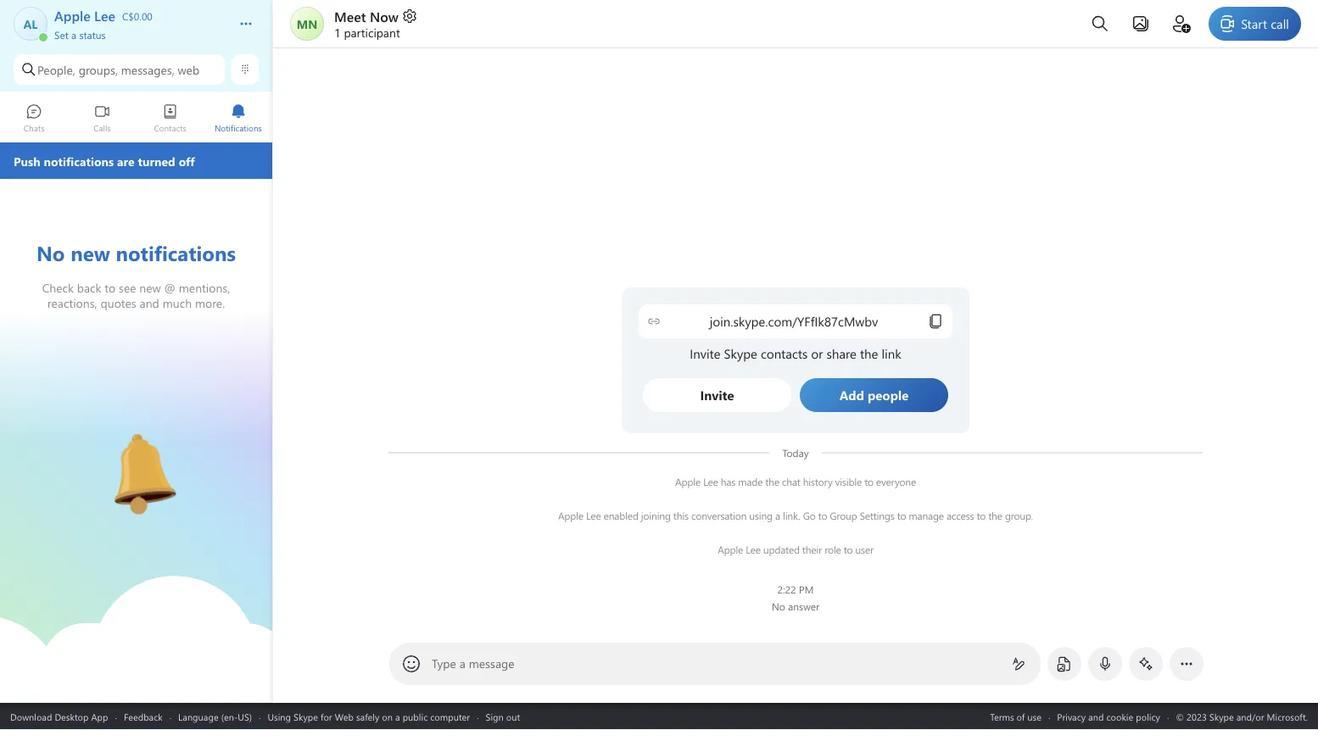 Task type: locate. For each thing, give the bounding box(es) containing it.
lee left 'enabled'
[[586, 509, 601, 522]]

lee for has made the chat history visible to everyone
[[703, 475, 718, 489]]

0 vertical spatial apple
[[675, 475, 701, 489]]

lee left updated
[[746, 543, 761, 556]]

visible
[[835, 475, 862, 489]]

a left link.
[[775, 509, 780, 522]]

2 horizontal spatial lee
[[746, 543, 761, 556]]

download desktop app link
[[10, 710, 108, 723]]

manage
[[909, 509, 944, 522]]

to right role
[[844, 543, 853, 556]]

safely
[[356, 710, 379, 723]]

set
[[54, 28, 68, 41]]

conversation
[[691, 509, 747, 522]]

the left group.
[[988, 509, 1002, 522]]

apple
[[675, 475, 701, 489], [558, 509, 583, 522], [718, 543, 743, 556]]

people, groups, messages, web
[[37, 62, 199, 77]]

2 horizontal spatial apple
[[718, 543, 743, 556]]

1 vertical spatial the
[[988, 509, 1002, 522]]

1 horizontal spatial apple
[[675, 475, 701, 489]]

0 vertical spatial lee
[[703, 475, 718, 489]]

now
[[370, 7, 399, 25]]

sign
[[486, 710, 504, 723]]

go
[[803, 509, 816, 522]]

0 horizontal spatial lee
[[586, 509, 601, 522]]

apple down "conversation"
[[718, 543, 743, 556]]

language (en-us) link
[[178, 710, 252, 723]]

made
[[738, 475, 763, 489]]

for
[[321, 710, 332, 723]]

everyone
[[876, 475, 916, 489]]

messages,
[[121, 62, 174, 77]]

sign out
[[486, 710, 520, 723]]

of
[[1017, 710, 1025, 723]]

this
[[673, 509, 689, 522]]

(en-
[[221, 710, 238, 723]]

a right set on the left
[[71, 28, 76, 41]]

out
[[506, 710, 520, 723]]

a
[[71, 28, 76, 41], [775, 509, 780, 522], [459, 656, 466, 671], [395, 710, 400, 723]]

to
[[864, 475, 873, 489], [818, 509, 827, 522], [897, 509, 906, 522], [977, 509, 986, 522], [844, 543, 853, 556]]

group
[[830, 509, 857, 522]]

2 vertical spatial apple
[[718, 543, 743, 556]]

set a status
[[54, 28, 106, 41]]

0 vertical spatial the
[[765, 475, 779, 489]]

language
[[178, 710, 219, 723]]

apple lee has made the chat history visible to everyone
[[675, 475, 916, 489]]

type a message
[[432, 656, 515, 671]]

app
[[91, 710, 108, 723]]

public
[[403, 710, 428, 723]]

bell
[[85, 427, 107, 445]]

to right go on the right of page
[[818, 509, 827, 522]]

apple for apple lee updated their role to user
[[718, 543, 743, 556]]

lee left has
[[703, 475, 718, 489]]

user
[[855, 543, 874, 556]]

groups,
[[79, 62, 118, 77]]

access
[[947, 509, 974, 522]]

and
[[1088, 710, 1104, 723]]

tab list
[[0, 96, 272, 142]]

using skype for web safely on a public computer link
[[268, 710, 470, 723]]

apple lee enabled joining this conversation using a link. go to group settings to manage access to the group.
[[558, 509, 1033, 522]]

meet now
[[334, 7, 399, 25]]

message
[[469, 656, 515, 671]]

1 vertical spatial lee
[[586, 509, 601, 522]]

apple left 'enabled'
[[558, 509, 583, 522]]

history
[[803, 475, 833, 489]]

meet now button
[[334, 7, 418, 25]]

to right access
[[977, 509, 986, 522]]

lee
[[703, 475, 718, 489], [586, 509, 601, 522], [746, 543, 761, 556]]

their
[[802, 543, 822, 556]]

1 horizontal spatial lee
[[703, 475, 718, 489]]

terms of use
[[990, 710, 1042, 723]]

the left the chat
[[765, 475, 779, 489]]

the
[[765, 475, 779, 489], [988, 509, 1002, 522]]

2 vertical spatial lee
[[746, 543, 761, 556]]

apple up 'this'
[[675, 475, 701, 489]]

on
[[382, 710, 393, 723]]

1 vertical spatial apple
[[558, 509, 583, 522]]

0 horizontal spatial the
[[765, 475, 779, 489]]

joining
[[641, 509, 671, 522]]

group.
[[1005, 509, 1033, 522]]

0 horizontal spatial apple
[[558, 509, 583, 522]]



Task type: describe. For each thing, give the bounding box(es) containing it.
link.
[[783, 509, 800, 522]]

using
[[268, 710, 291, 723]]

Type a message text field
[[432, 656, 998, 673]]

a right type
[[459, 656, 466, 671]]

meet
[[334, 7, 366, 25]]

web
[[178, 62, 199, 77]]

lee for enabled joining this conversation using a link. go to group settings to manage access to the group.
[[586, 509, 601, 522]]

download
[[10, 710, 52, 723]]

type
[[432, 656, 456, 671]]

feedback
[[124, 710, 163, 723]]

status
[[79, 28, 106, 41]]

privacy and cookie policy link
[[1057, 710, 1160, 723]]

privacy and cookie policy
[[1057, 710, 1160, 723]]

a right on
[[395, 710, 400, 723]]

apple for apple lee has made the chat history visible to everyone
[[675, 475, 701, 489]]

terms
[[990, 710, 1014, 723]]

sign out link
[[486, 710, 520, 723]]

download desktop app
[[10, 710, 108, 723]]

feedback link
[[124, 710, 163, 723]]

people,
[[37, 62, 75, 77]]

using
[[749, 509, 773, 522]]

skype
[[294, 710, 318, 723]]

has
[[721, 475, 735, 489]]

cookie
[[1106, 710, 1133, 723]]

computer
[[430, 710, 470, 723]]

set a status button
[[54, 24, 222, 41]]

web
[[335, 710, 354, 723]]

lee for updated their role to user
[[746, 543, 761, 556]]

desktop
[[55, 710, 89, 723]]

a inside button
[[71, 28, 76, 41]]

to right the visible
[[864, 475, 873, 489]]

privacy
[[1057, 710, 1086, 723]]

1 horizontal spatial the
[[988, 509, 1002, 522]]

policy
[[1136, 710, 1160, 723]]

role
[[825, 543, 841, 556]]

chat
[[782, 475, 800, 489]]

us)
[[238, 710, 252, 723]]

apple for apple lee enabled joining this conversation using a link. go to group settings to manage access to the group.
[[558, 509, 583, 522]]

updated
[[763, 543, 800, 556]]

to right settings
[[897, 509, 906, 522]]

using skype for web safely on a public computer
[[268, 710, 470, 723]]

settings
[[860, 509, 895, 522]]

people, groups, messages, web button
[[14, 54, 225, 85]]

enabled
[[604, 509, 638, 522]]

terms of use link
[[990, 710, 1042, 723]]

use
[[1027, 710, 1042, 723]]

language (en-us)
[[178, 710, 252, 723]]

apple lee updated their role to user
[[718, 543, 874, 556]]



Task type: vqa. For each thing, say whether or not it's contained in the screenshot.
the a to the right
no



